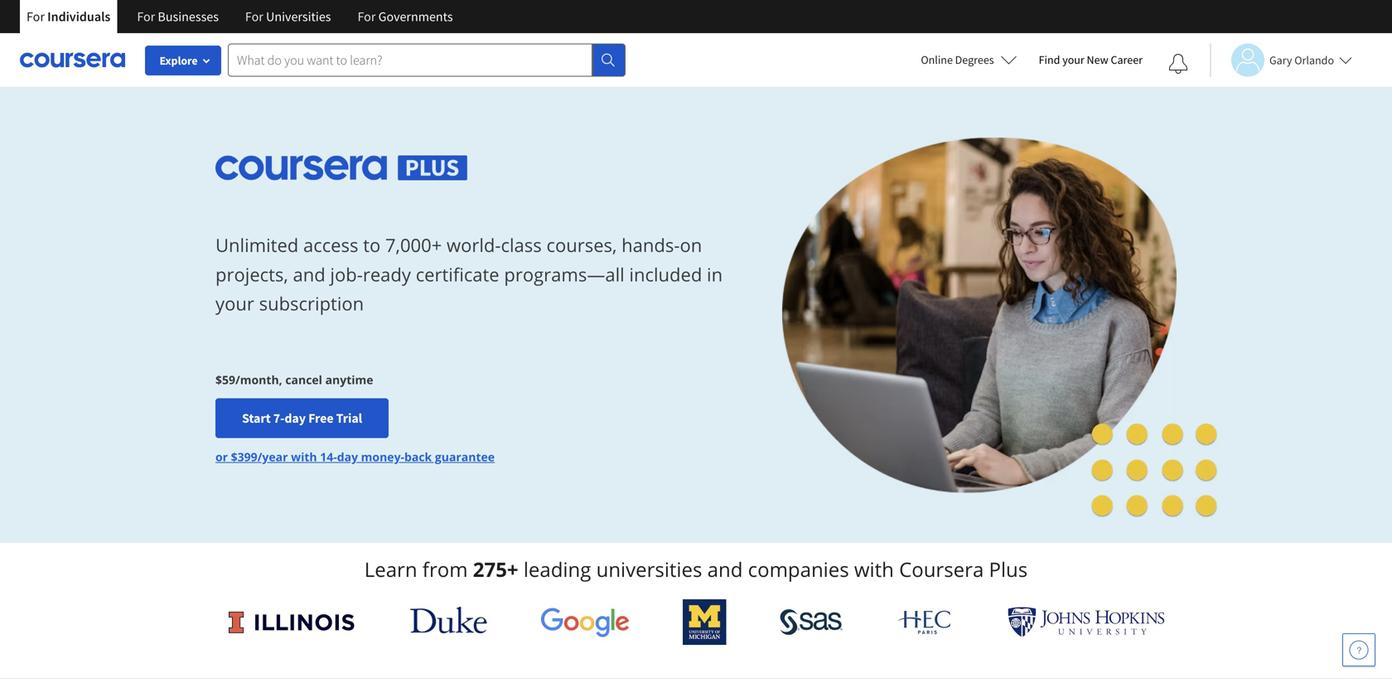 Task type: locate. For each thing, give the bounding box(es) containing it.
None search field
[[228, 44, 626, 77]]

johns hopkins university image
[[1008, 607, 1165, 637]]

with left the coursera
[[855, 556, 894, 583]]

1 vertical spatial your
[[216, 291, 254, 316]]

university of michigan image
[[683, 599, 727, 645]]

/month,
[[235, 372, 282, 387]]

your
[[1063, 52, 1085, 67], [216, 291, 254, 316]]

2 for from the left
[[137, 8, 155, 25]]

hands-
[[622, 233, 680, 258]]

online degrees
[[921, 52, 994, 67]]

programs—all
[[504, 262, 625, 287]]

for
[[27, 8, 45, 25], [137, 8, 155, 25], [245, 8, 263, 25], [358, 8, 376, 25]]

1 for from the left
[[27, 8, 45, 25]]

explore
[[160, 53, 198, 68]]

$59
[[216, 372, 235, 387]]

universities
[[597, 556, 702, 583]]

and up university of michigan image
[[708, 556, 743, 583]]

gary
[[1270, 53, 1293, 68]]

gary orlando
[[1270, 53, 1335, 68]]

0 horizontal spatial your
[[216, 291, 254, 316]]

free
[[308, 410, 334, 426]]

banner navigation
[[13, 0, 466, 33]]

new
[[1087, 52, 1109, 67]]

1 vertical spatial with
[[855, 556, 894, 583]]

governments
[[378, 8, 453, 25]]

4 for from the left
[[358, 8, 376, 25]]

0 horizontal spatial day
[[285, 410, 306, 426]]

for governments
[[358, 8, 453, 25]]

orlando
[[1295, 53, 1335, 68]]

and
[[293, 262, 326, 287], [708, 556, 743, 583]]

for individuals
[[27, 8, 111, 25]]

job-
[[330, 262, 363, 287]]

for left businesses
[[137, 8, 155, 25]]

guarantee
[[435, 449, 495, 464]]

7,000+
[[385, 233, 442, 258]]

find
[[1039, 52, 1061, 67]]

0 vertical spatial day
[[285, 410, 306, 426]]

0 vertical spatial and
[[293, 262, 326, 287]]

coursera image
[[20, 47, 125, 73]]

your inside find your new career link
[[1063, 52, 1085, 67]]

gary orlando button
[[1210, 44, 1353, 77]]

for for governments
[[358, 8, 376, 25]]

1 horizontal spatial your
[[1063, 52, 1085, 67]]

start 7-day free trial button
[[216, 398, 389, 438]]

1 horizontal spatial with
[[855, 556, 894, 583]]

for for businesses
[[137, 8, 155, 25]]

career
[[1111, 52, 1143, 67]]

1 vertical spatial day
[[337, 449, 358, 464]]

3 for from the left
[[245, 8, 263, 25]]

for left universities
[[245, 8, 263, 25]]

day
[[285, 410, 306, 426], [337, 449, 358, 464]]

hec paris image
[[897, 605, 955, 639]]

0 vertical spatial with
[[291, 449, 317, 464]]

with left 14-
[[291, 449, 317, 464]]

1 horizontal spatial and
[[708, 556, 743, 583]]

plus
[[989, 556, 1028, 583]]

for businesses
[[137, 8, 219, 25]]

275+
[[473, 556, 519, 583]]

day left money- on the left bottom of the page
[[337, 449, 358, 464]]

subscription
[[259, 291, 364, 316]]

learn
[[365, 556, 417, 583]]

$59 /month, cancel anytime
[[216, 372, 374, 387]]

your right find
[[1063, 52, 1085, 67]]

0 horizontal spatial and
[[293, 262, 326, 287]]

businesses
[[158, 8, 219, 25]]

for for universities
[[245, 8, 263, 25]]

/year
[[257, 449, 288, 464]]

with
[[291, 449, 317, 464], [855, 556, 894, 583]]

for left 'individuals'
[[27, 8, 45, 25]]

unlimited
[[216, 233, 299, 258]]

0 vertical spatial your
[[1063, 52, 1085, 67]]

for left governments
[[358, 8, 376, 25]]

0 horizontal spatial with
[[291, 449, 317, 464]]

or $399 /year with 14-day money-back guarantee
[[216, 449, 495, 464]]

projects,
[[216, 262, 288, 287]]

day left free
[[285, 410, 306, 426]]

your down projects,
[[216, 291, 254, 316]]

back
[[405, 449, 432, 464]]

and up subscription
[[293, 262, 326, 287]]

find your new career
[[1039, 52, 1143, 67]]

money-
[[361, 449, 405, 464]]



Task type: describe. For each thing, give the bounding box(es) containing it.
online
[[921, 52, 953, 67]]

What do you want to learn? text field
[[228, 44, 593, 77]]

start 7-day free trial
[[242, 410, 362, 426]]

leading
[[524, 556, 591, 583]]

show notifications image
[[1169, 54, 1189, 74]]

anytime
[[325, 372, 374, 387]]

duke university image
[[410, 607, 487, 633]]

learn from 275+ leading universities and companies with coursera plus
[[365, 556, 1028, 583]]

cancel
[[285, 372, 322, 387]]

1 vertical spatial and
[[708, 556, 743, 583]]

for universities
[[245, 8, 331, 25]]

help center image
[[1350, 640, 1369, 660]]

start
[[242, 410, 271, 426]]

trial
[[336, 410, 362, 426]]

world-
[[447, 233, 501, 258]]

coursera
[[899, 556, 984, 583]]

from
[[423, 556, 468, 583]]

and inside unlimited access to 7,000+ world-class courses, hands-on projects, and job-ready certificate programs—all included in your subscription
[[293, 262, 326, 287]]

included
[[630, 262, 702, 287]]

day inside button
[[285, 410, 306, 426]]

individuals
[[47, 8, 111, 25]]

universities
[[266, 8, 331, 25]]

to
[[363, 233, 381, 258]]

$399
[[231, 449, 257, 464]]

in
[[707, 262, 723, 287]]

class
[[501, 233, 542, 258]]

1 horizontal spatial day
[[337, 449, 358, 464]]

ready
[[363, 262, 411, 287]]

online degrees button
[[908, 41, 1031, 78]]

sas image
[[780, 609, 843, 635]]

companies
[[748, 556, 849, 583]]

on
[[680, 233, 702, 258]]

coursera plus image
[[216, 156, 468, 180]]

courses,
[[547, 233, 617, 258]]

unlimited access to 7,000+ world-class courses, hands-on projects, and job-ready certificate programs—all included in your subscription
[[216, 233, 723, 316]]

7-
[[273, 410, 285, 426]]

explore button
[[145, 46, 221, 75]]

14-
[[320, 449, 337, 464]]

certificate
[[416, 262, 500, 287]]

find your new career link
[[1031, 50, 1151, 70]]

for for individuals
[[27, 8, 45, 25]]

google image
[[540, 607, 630, 637]]

degrees
[[956, 52, 994, 67]]

your inside unlimited access to 7,000+ world-class courses, hands-on projects, and job-ready certificate programs—all included in your subscription
[[216, 291, 254, 316]]

university of illinois at urbana-champaign image
[[227, 609, 357, 635]]

or
[[216, 449, 228, 464]]

access
[[303, 233, 359, 258]]



Task type: vqa. For each thing, say whether or not it's contained in the screenshot.
the postings
no



